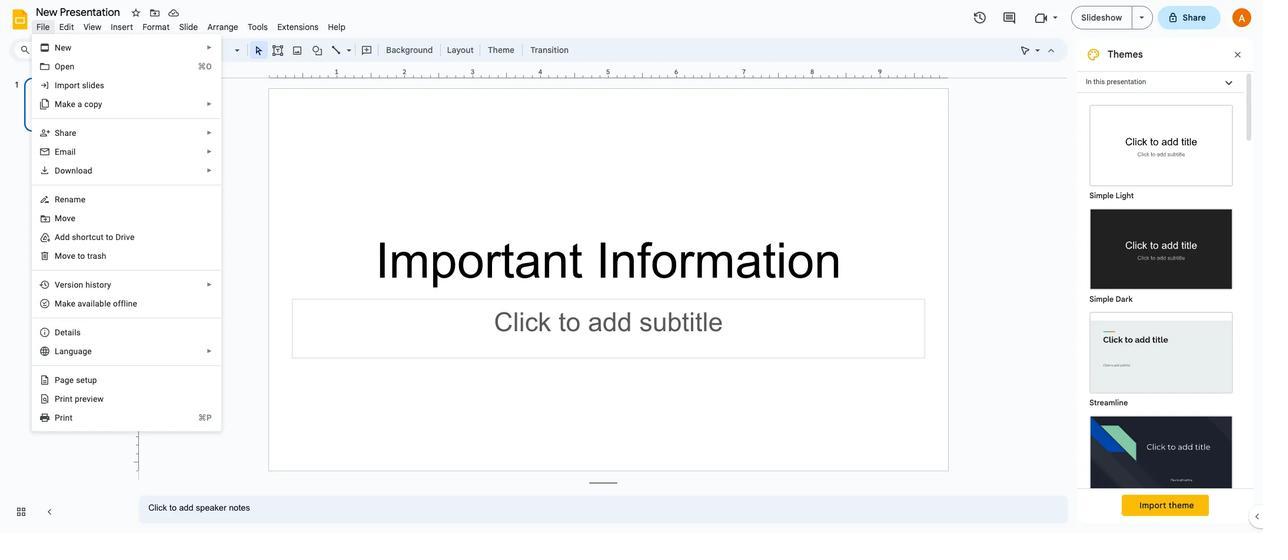 Task type: locate. For each thing, give the bounding box(es) containing it.
c
[[84, 100, 89, 109]]

l anguage
[[55, 347, 92, 356]]

menu bar banner
[[0, 0, 1264, 533]]

import inside menu
[[55, 81, 80, 90]]

0 vertical spatial import
[[55, 81, 80, 90]]

m ove
[[55, 214, 75, 223]]

navigation
[[0, 67, 130, 533]]

option group containing simple light
[[1078, 93, 1245, 533]]

slide menu item
[[175, 20, 203, 34]]

r
[[55, 195, 60, 204]]

simple inside simple light radio
[[1090, 191, 1114, 201]]

version
[[55, 280, 83, 290]]

import left the theme
[[1140, 501, 1167, 511]]

hare
[[60, 128, 76, 138]]

language l element
[[55, 347, 95, 356]]

print p element
[[55, 413, 76, 423]]

0 vertical spatial e
[[71, 299, 75, 309]]

make available offline k element
[[55, 299, 141, 309]]

⌘o
[[198, 62, 212, 71]]

share button
[[1158, 6, 1221, 29]]

d
[[55, 166, 60, 175]]

layout
[[447, 45, 474, 55]]

1 ► from the top
[[207, 44, 213, 51]]

ename
[[60, 195, 86, 204]]

simple left dark
[[1090, 294, 1114, 304]]

presentation
[[1107, 78, 1147, 86]]

► for n ew
[[207, 44, 213, 51]]

► for istory
[[207, 281, 213, 288]]

simple inside simple dark option
[[1090, 294, 1114, 304]]

simple for simple dark
[[1090, 294, 1114, 304]]

file
[[37, 22, 50, 32]]

1 simple from the top
[[1090, 191, 1114, 201]]

open o element
[[55, 62, 78, 71]]

option group
[[1078, 93, 1245, 533]]

simple
[[1090, 191, 1114, 201], [1090, 294, 1114, 304]]

e right ma
[[71, 299, 75, 309]]

o
[[80, 251, 85, 261]]

1 vertical spatial simple
[[1090, 294, 1114, 304]]

menu bar
[[32, 15, 350, 35]]

light
[[1116, 191, 1134, 201]]

move m element
[[55, 214, 79, 223]]

import inside button
[[1140, 501, 1167, 511]]

2 simple from the top
[[1090, 294, 1114, 304]]

t
[[78, 251, 80, 261]]

import slides
[[55, 81, 104, 90]]

► for e mail
[[207, 148, 213, 155]]

5 ► from the top
[[207, 167, 213, 174]]

Zoom text field
[[200, 42, 233, 58]]

4 ► from the top
[[207, 148, 213, 155]]

slideshow
[[1082, 12, 1123, 23]]

select line image
[[344, 42, 352, 47]]

menu containing n
[[32, 34, 221, 432]]

simple left light
[[1090, 191, 1114, 201]]

e
[[71, 299, 75, 309], [69, 376, 74, 385]]

arrange menu item
[[203, 20, 243, 34]]

simple light
[[1090, 191, 1134, 201]]

offline
[[113, 299, 137, 309]]

1 vertical spatial e
[[69, 376, 74, 385]]

e for k
[[71, 299, 75, 309]]

iew
[[91, 395, 104, 404]]

v
[[87, 395, 91, 404]]

layout button
[[444, 41, 478, 59]]

import for import theme
[[1140, 501, 1167, 511]]

background button
[[381, 41, 438, 59]]

pen
[[61, 62, 74, 71]]

streamline
[[1090, 398, 1129, 408]]

menu inside themes application
[[32, 34, 221, 432]]

navigation inside themes application
[[0, 67, 130, 533]]

e mail
[[55, 147, 76, 157]]

g
[[65, 376, 69, 385]]

details b element
[[55, 328, 84, 337]]

7 ► from the top
[[207, 348, 213, 354]]

n ew
[[55, 43, 72, 52]]

ew
[[61, 43, 72, 52]]

Simple Dark radio
[[1084, 203, 1239, 306]]

format menu item
[[138, 20, 175, 34]]

simple dark
[[1090, 294, 1133, 304]]

n
[[55, 43, 61, 52]]

2 ► from the top
[[207, 101, 213, 107]]

1 horizontal spatial import
[[1140, 501, 1167, 511]]

import
[[55, 81, 80, 90], [1140, 501, 1167, 511]]

import down pen at the top left of page
[[55, 81, 80, 90]]

import theme button
[[1122, 495, 1209, 516]]

share s element
[[55, 128, 80, 138]]

insert menu item
[[106, 20, 138, 34]]

view menu item
[[79, 20, 106, 34]]

insert image image
[[291, 42, 304, 58]]

version h istory
[[55, 280, 111, 290]]

menu bar inside 'menu bar' banner
[[32, 15, 350, 35]]

0 horizontal spatial import
[[55, 81, 80, 90]]

make a copy c element
[[55, 100, 106, 109]]

in this presentation tab
[[1078, 71, 1245, 93]]

move
[[55, 251, 75, 261]]

add
[[55, 233, 70, 242]]

e right pa
[[69, 376, 74, 385]]

tools menu item
[[243, 20, 273, 34]]

1 vertical spatial import
[[1140, 501, 1167, 511]]

►
[[207, 44, 213, 51], [207, 101, 213, 107], [207, 130, 213, 136], [207, 148, 213, 155], [207, 167, 213, 174], [207, 281, 213, 288], [207, 348, 213, 354]]

6 ► from the top
[[207, 281, 213, 288]]

menu bar containing file
[[32, 15, 350, 35]]

in this presentation
[[1086, 78, 1147, 86]]

print preview v element
[[55, 395, 107, 404]]

ma
[[55, 299, 67, 309]]

drive
[[115, 233, 135, 242]]

background
[[386, 45, 433, 55]]

option group inside themes section
[[1078, 93, 1245, 533]]

e for g
[[69, 376, 74, 385]]

menu
[[32, 34, 221, 432]]

3 ► from the top
[[207, 130, 213, 136]]

► for d ownload
[[207, 167, 213, 174]]

⌘o element
[[184, 61, 212, 72]]

version history h element
[[55, 280, 115, 290]]

0 vertical spatial simple
[[1090, 191, 1114, 201]]

h
[[85, 280, 90, 290]]



Task type: vqa. For each thing, say whether or not it's contained in the screenshot.


Task type: describe. For each thing, give the bounding box(es) containing it.
tools
[[248, 22, 268, 32]]

transition button
[[525, 41, 574, 59]]

p rint
[[55, 413, 73, 423]]

import theme
[[1140, 501, 1195, 511]]

rename r element
[[55, 195, 89, 204]]

print pre v iew
[[55, 395, 104, 404]]

rint
[[60, 413, 73, 423]]

opy
[[89, 100, 102, 109]]

add shortcut to drive
[[55, 233, 135, 242]]

main toolbar
[[73, 41, 575, 59]]

p
[[55, 413, 60, 423]]

mode and view toolbar
[[1016, 38, 1061, 62]]

Zoom field
[[198, 42, 245, 59]]

simple for simple light
[[1090, 191, 1114, 201]]

trash
[[87, 251, 106, 261]]

m
[[55, 214, 62, 223]]

Focus radio
[[1084, 410, 1239, 513]]

this
[[1094, 78, 1106, 86]]

available
[[78, 299, 111, 309]]

ma k e available offline
[[55, 299, 137, 309]]

theme
[[488, 45, 515, 55]]

► for s hare
[[207, 130, 213, 136]]

themes section
[[1078, 38, 1254, 533]]

pa
[[55, 376, 65, 385]]

Rename text field
[[32, 5, 127, 19]]

new n element
[[55, 43, 75, 52]]

pa g e setup
[[55, 376, 97, 385]]

move t o trash
[[55, 251, 106, 261]]

extensions menu item
[[273, 20, 323, 34]]

help menu item
[[323, 20, 350, 34]]

► for l anguage
[[207, 348, 213, 354]]

slides
[[82, 81, 104, 90]]

extensions
[[277, 22, 319, 32]]

view
[[84, 22, 101, 32]]

arrange
[[208, 22, 238, 32]]

insert
[[111, 22, 133, 32]]

edit menu item
[[55, 20, 79, 34]]

pre
[[75, 395, 87, 404]]

edit
[[59, 22, 74, 32]]

file menu item
[[32, 20, 55, 34]]

download d element
[[55, 166, 96, 175]]

focus image
[[1091, 417, 1232, 496]]

k
[[67, 299, 71, 309]]

page setup g element
[[55, 376, 101, 385]]

format
[[143, 22, 170, 32]]

import for import slides
[[55, 81, 80, 90]]

import slides z element
[[55, 81, 108, 90]]

⌘p
[[198, 413, 212, 423]]

print
[[55, 395, 73, 404]]

e
[[55, 147, 60, 157]]

Simple Light radio
[[1084, 99, 1239, 533]]

presentation options image
[[1140, 16, 1144, 19]]

themes application
[[0, 0, 1264, 533]]

to
[[106, 233, 113, 242]]

help
[[328, 22, 346, 32]]

shortcut
[[72, 233, 104, 242]]

► for opy
[[207, 101, 213, 107]]

transition
[[531, 45, 569, 55]]

email e element
[[55, 147, 79, 157]]

Menus field
[[15, 42, 74, 58]]

slideshow button
[[1072, 6, 1133, 29]]

o
[[55, 62, 61, 71]]

Star checkbox
[[128, 5, 144, 21]]

ove
[[62, 214, 75, 223]]

s hare
[[55, 128, 76, 138]]

r ename
[[55, 195, 86, 204]]

add shortcut to drive , element
[[55, 233, 138, 242]]

details
[[55, 328, 81, 337]]

l
[[55, 347, 59, 356]]

ownload
[[60, 166, 92, 175]]

mail
[[60, 147, 76, 157]]

a
[[78, 100, 82, 109]]

themes
[[1108, 49, 1143, 61]]

make
[[55, 100, 75, 109]]

dark
[[1116, 294, 1133, 304]]

d ownload
[[55, 166, 92, 175]]

o pen
[[55, 62, 74, 71]]

anguage
[[59, 347, 92, 356]]

theme
[[1169, 501, 1195, 511]]

setup
[[76, 376, 97, 385]]

slide
[[179, 22, 198, 32]]

s
[[55, 128, 60, 138]]

in
[[1086, 78, 1092, 86]]

Streamline radio
[[1084, 306, 1239, 410]]

shape image
[[311, 42, 324, 58]]

share
[[1183, 12, 1207, 23]]

⌘p element
[[184, 412, 212, 424]]

make a c opy
[[55, 100, 102, 109]]

istory
[[90, 280, 111, 290]]

move to trash t element
[[55, 251, 110, 261]]

theme button
[[483, 41, 520, 59]]



